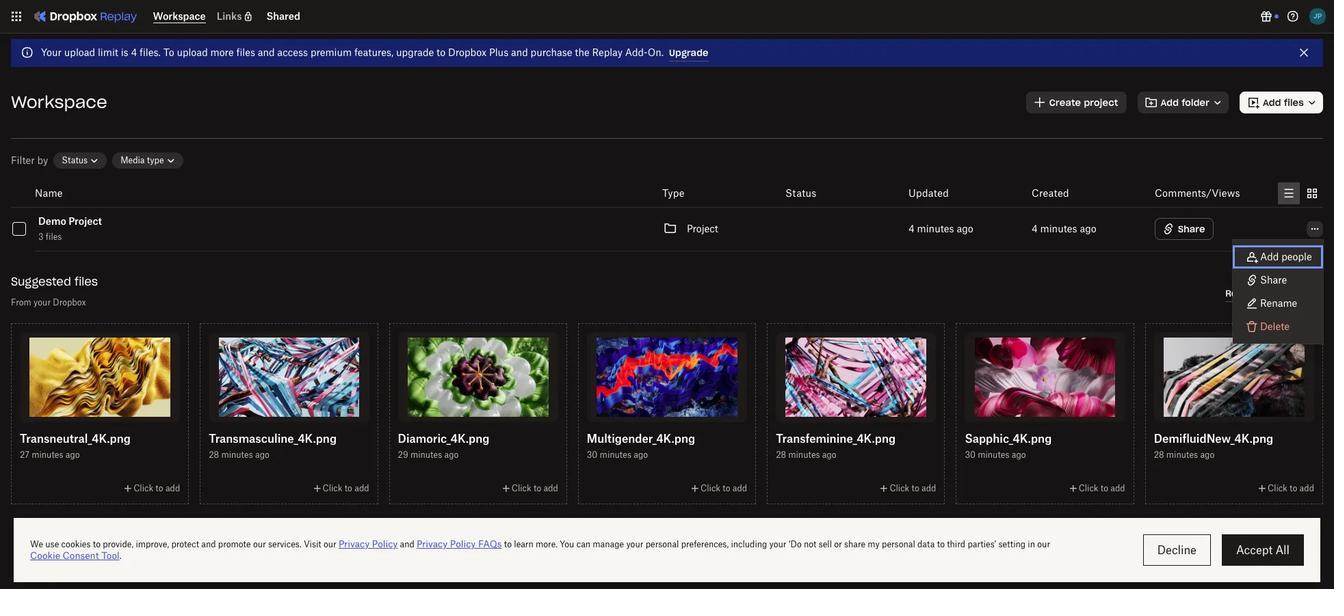 Task type: vqa. For each thing, say whether or not it's contained in the screenshot.


Task type: describe. For each thing, give the bounding box(es) containing it.
transneutral_4k.png 27 minutes ago
[[20, 433, 131, 461]]

click for diamoric_4k.png
[[512, 484, 531, 494]]

demo
[[38, 216, 66, 227]]

filter by
[[11, 155, 48, 166]]

status button
[[786, 186, 817, 202]]

add
[[1261, 251, 1279, 263]]

ago for transneutral_4k.png
[[66, 450, 80, 461]]

updated button
[[909, 186, 949, 202]]

click for demifluidnew_4k.png
[[1268, 484, 1288, 494]]

click to add for transneutral_4k.png
[[134, 484, 180, 494]]

ago for transfeminine_4k.png
[[822, 450, 837, 461]]

delete
[[1261, 321, 1290, 333]]

dropbox inside alert
[[448, 47, 487, 58]]

diamoric_4k.png
[[398, 433, 490, 446]]

limit
[[98, 47, 118, 58]]

add for demifluidnew_4k.png
[[1300, 484, 1315, 494]]

minutes for sapphic_4k.png
[[978, 450, 1010, 461]]

click for transneutral_4k.png
[[134, 484, 153, 494]]

diamoric_4k.png 29 minutes ago
[[398, 433, 490, 461]]

minutes for transfeminine_4k.png
[[789, 450, 820, 461]]

your upload limit is 4 files. to upload more files and access premium features, upgrade to dropbox plus and purchase the replay add-on.
[[41, 47, 664, 58]]

click to add for multigender_4k.png
[[701, 484, 747, 494]]

more
[[210, 47, 234, 58]]

status
[[786, 188, 817, 199]]

1 horizontal spatial 4
[[909, 223, 915, 235]]

transfeminine_4k.png
[[776, 433, 896, 446]]

click for transfeminine_4k.png
[[890, 484, 910, 494]]

add-
[[625, 47, 648, 58]]

suggested
[[11, 275, 71, 289]]

list view image
[[1281, 186, 1297, 202]]

ago for demifluidnew_4k.png
[[1201, 450, 1215, 461]]

30 for multigender_4k.png
[[587, 450, 598, 461]]

click for transmasculine_4k.png
[[323, 484, 342, 494]]

sapphic_4k.png 30 minutes ago
[[965, 433, 1052, 461]]

add for multigender_4k.png
[[733, 484, 747, 494]]

minutes for transmasculine_4k.png
[[221, 450, 253, 461]]

add for transneutral_4k.png
[[166, 484, 180, 494]]

30 for sapphic_4k.png
[[965, 450, 976, 461]]

created button
[[1032, 186, 1069, 202]]

share
[[1261, 274, 1287, 286]]

0 vertical spatial workspace
[[153, 10, 206, 22]]

type button
[[662, 186, 685, 202]]

add for transmasculine_4k.png
[[355, 484, 369, 494]]

click to add for sapphic_4k.png
[[1079, 484, 1126, 494]]

2 horizontal spatial 4
[[1032, 223, 1038, 235]]

purchase
[[531, 47, 572, 58]]

to for demifluidnew_4k.png
[[1290, 484, 1298, 494]]

28 for demifluidnew_4k.png
[[1154, 450, 1164, 461]]

rename
[[1261, 298, 1298, 309]]

updated
[[909, 188, 949, 199]]

shared
[[267, 10, 300, 22]]

demifluidnew_4k.png 28 minutes ago
[[1154, 433, 1274, 461]]

project inside demo project 3 files
[[69, 216, 102, 227]]

name button
[[35, 186, 63, 202]]

add for diamoric_4k.png
[[544, 484, 558, 494]]

1 vertical spatial workspace
[[11, 92, 107, 113]]

ago for transmasculine_4k.png
[[255, 450, 269, 461]]

comments/views
[[1155, 188, 1241, 199]]



Task type: locate. For each thing, give the bounding box(es) containing it.
2 horizontal spatial files
[[236, 47, 255, 58]]

0 horizontal spatial and
[[258, 47, 275, 58]]

minutes inside transmasculine_4k.png 28 minutes ago
[[221, 450, 253, 461]]

click to add for transfeminine_4k.png
[[890, 484, 936, 494]]

tile view image
[[1304, 186, 1321, 202]]

0 horizontal spatial 4 minutes ago
[[909, 223, 974, 235]]

upgrade
[[396, 47, 434, 58]]

plus
[[489, 47, 509, 58]]

add for sapphic_4k.png
[[1111, 484, 1126, 494]]

minutes down updated button
[[917, 223, 954, 235]]

7 click from the left
[[1268, 484, 1288, 494]]

3 add from the left
[[544, 484, 558, 494]]

multigender_4k.png 30 minutes ago
[[587, 433, 695, 461]]

transfeminine_4k.png 28 minutes ago
[[776, 433, 896, 461]]

minutes inside transneutral_4k.png 27 minutes ago
[[32, 450, 63, 461]]

30
[[587, 450, 598, 461], [965, 450, 976, 461]]

upload
[[64, 47, 95, 58], [177, 47, 208, 58]]

3 click from the left
[[512, 484, 531, 494]]

and right the plus
[[511, 47, 528, 58]]

1 horizontal spatial files
[[75, 275, 98, 289]]

premium
[[311, 47, 352, 58]]

1 horizontal spatial 30
[[965, 450, 976, 461]]

minutes inside the "multigender_4k.png 30 minutes ago"
[[600, 450, 632, 461]]

0 vertical spatial files
[[236, 47, 255, 58]]

1 and from the left
[[258, 47, 275, 58]]

4 right is
[[131, 47, 137, 58]]

ago inside demifluidnew_4k.png 28 minutes ago
[[1201, 450, 1215, 461]]

2 4 minutes ago from the left
[[1032, 223, 1097, 235]]

5 click from the left
[[890, 484, 910, 494]]

to
[[437, 47, 446, 58], [156, 484, 163, 494], [345, 484, 352, 494], [534, 484, 541, 494], [723, 484, 731, 494], [912, 484, 920, 494], [1101, 484, 1109, 494], [1290, 484, 1298, 494]]

1 click to add from the left
[[134, 484, 180, 494]]

to for multigender_4k.png
[[723, 484, 731, 494]]

click to add
[[134, 484, 180, 494], [323, 484, 369, 494], [512, 484, 558, 494], [701, 484, 747, 494], [890, 484, 936, 494], [1079, 484, 1126, 494], [1268, 484, 1315, 494]]

demifluidnew_4k.png
[[1154, 433, 1274, 446]]

multigender_4k.png
[[587, 433, 695, 446]]

to for transmasculine_4k.png
[[345, 484, 352, 494]]

on.
[[648, 47, 664, 58]]

30 inside 'sapphic_4k.png 30 minutes ago'
[[965, 450, 976, 461]]

shared link
[[267, 10, 300, 23], [267, 10, 300, 22]]

type
[[662, 188, 685, 199]]

filter
[[11, 155, 35, 166]]

3
[[38, 232, 43, 242]]

transmasculine_4k.png
[[209, 433, 337, 446]]

menu
[[1233, 240, 1323, 344]]

click for multigender_4k.png
[[701, 484, 721, 494]]

menu containing add people
[[1233, 240, 1323, 344]]

to for transfeminine_4k.png
[[912, 484, 920, 494]]

minutes for diamoric_4k.png
[[411, 450, 442, 461]]

is
[[121, 47, 128, 58]]

files right the 3
[[46, 232, 62, 242]]

1 add from the left
[[166, 484, 180, 494]]

replay
[[592, 47, 623, 58]]

minutes for transneutral_4k.png
[[32, 450, 63, 461]]

workspace
[[153, 10, 206, 22], [11, 92, 107, 113]]

click for sapphic_4k.png
[[1079, 484, 1099, 494]]

5 add from the left
[[922, 484, 936, 494]]

0 horizontal spatial dropbox
[[53, 298, 86, 308]]

7 click to add from the left
[[1268, 484, 1315, 494]]

people
[[1282, 251, 1312, 263]]

minutes down multigender_4k.png
[[600, 450, 632, 461]]

28 inside demifluidnew_4k.png 28 minutes ago
[[1154, 450, 1164, 461]]

the
[[575, 47, 590, 58]]

0 horizontal spatial upload
[[64, 47, 95, 58]]

add people
[[1261, 251, 1312, 263]]

click to add for diamoric_4k.png
[[512, 484, 558, 494]]

files.
[[140, 47, 161, 58]]

upload left limit
[[64, 47, 95, 58]]

2 30 from the left
[[965, 450, 976, 461]]

click to add for demifluidnew_4k.png
[[1268, 484, 1315, 494]]

6 add from the left
[[1111, 484, 1126, 494]]

30 down sapphic_4k.png at the right of page
[[965, 450, 976, 461]]

minutes for multigender_4k.png
[[600, 450, 632, 461]]

your
[[34, 298, 51, 308]]

minutes inside demifluidnew_4k.png 28 minutes ago
[[1167, 450, 1198, 461]]

4 minutes ago down created button
[[1032, 223, 1097, 235]]

ago inside transneutral_4k.png 27 minutes ago
[[66, 450, 80, 461]]

comments/views button
[[1155, 186, 1241, 202]]

0 horizontal spatial workspace
[[11, 92, 107, 113]]

from
[[11, 298, 31, 308]]

0 horizontal spatial 30
[[587, 450, 598, 461]]

1 horizontal spatial project
[[687, 223, 718, 235]]

1 horizontal spatial upload
[[177, 47, 208, 58]]

2 horizontal spatial 28
[[1154, 450, 1164, 461]]

ago for multigender_4k.png
[[634, 450, 648, 461]]

add
[[166, 484, 180, 494], [355, 484, 369, 494], [544, 484, 558, 494], [733, 484, 747, 494], [922, 484, 936, 494], [1111, 484, 1126, 494], [1300, 484, 1315, 494]]

3 click to add from the left
[[512, 484, 558, 494]]

6 click to add from the left
[[1079, 484, 1126, 494]]

and left 'access'
[[258, 47, 275, 58]]

minutes down transfeminine_4k.png
[[789, 450, 820, 461]]

1 vertical spatial dropbox
[[53, 298, 86, 308]]

files inside demo project 3 files
[[46, 232, 62, 242]]

your
[[41, 47, 62, 58]]

28 for transmasculine_4k.png
[[209, 450, 219, 461]]

0 horizontal spatial 28
[[209, 450, 219, 461]]

2 vertical spatial files
[[75, 275, 98, 289]]

dropbox
[[448, 47, 487, 58], [53, 298, 86, 308]]

name
[[35, 188, 63, 199]]

4 inside alert
[[131, 47, 137, 58]]

1 horizontal spatial dropbox
[[448, 47, 487, 58]]

1 click from the left
[[134, 484, 153, 494]]

28 down 'demifluidnew_4k.png'
[[1154, 450, 1164, 461]]

6 click from the left
[[1079, 484, 1099, 494]]

ago for sapphic_4k.png
[[1012, 450, 1026, 461]]

to for diamoric_4k.png
[[534, 484, 541, 494]]

minutes down sapphic_4k.png at the right of page
[[978, 450, 1010, 461]]

4 click to add from the left
[[701, 484, 747, 494]]

minutes inside transfeminine_4k.png 28 minutes ago
[[789, 450, 820, 461]]

minutes down transmasculine_4k.png
[[221, 450, 253, 461]]

dropbox down suggested files
[[53, 298, 86, 308]]

2 and from the left
[[511, 47, 528, 58]]

0 horizontal spatial 4
[[131, 47, 137, 58]]

1 horizontal spatial 28
[[776, 450, 786, 461]]

0 vertical spatial dropbox
[[448, 47, 487, 58]]

30 down multigender_4k.png
[[587, 450, 598, 461]]

workspace up to
[[153, 10, 206, 22]]

features,
[[354, 47, 394, 58]]

30 inside the "multigender_4k.png 30 minutes ago"
[[587, 450, 598, 461]]

minutes right "29"
[[411, 450, 442, 461]]

suggested files
[[11, 275, 98, 289]]

add for transfeminine_4k.png
[[922, 484, 936, 494]]

minutes
[[917, 223, 954, 235], [1041, 223, 1078, 235], [32, 450, 63, 461], [221, 450, 253, 461], [411, 450, 442, 461], [600, 450, 632, 461], [789, 450, 820, 461], [978, 450, 1010, 461], [1167, 450, 1198, 461]]

2 click to add from the left
[[323, 484, 369, 494]]

29
[[398, 450, 408, 461]]

links
[[217, 10, 242, 22]]

your upload limit is 4 files. to upload more files and access premium features, upgrade to dropbox plus and purchase the replay add-on. alert
[[11, 39, 1323, 67]]

1 28 from the left
[[209, 450, 219, 461]]

ago inside diamoric_4k.png 29 minutes ago
[[444, 450, 459, 461]]

access
[[277, 47, 308, 58]]

by
[[37, 155, 48, 166]]

28 down transfeminine_4k.png
[[776, 450, 786, 461]]

files
[[236, 47, 255, 58], [46, 232, 62, 242], [75, 275, 98, 289]]

transneutral_4k.png
[[20, 433, 131, 446]]

ago for diamoric_4k.png
[[444, 450, 459, 461]]

click
[[134, 484, 153, 494], [323, 484, 342, 494], [512, 484, 531, 494], [701, 484, 721, 494], [890, 484, 910, 494], [1079, 484, 1099, 494], [1268, 484, 1288, 494]]

files inside your upload limit is 4 files. to upload more files and access premium features, upgrade to dropbox plus and purchase the replay add-on. alert
[[236, 47, 255, 58]]

5 click to add from the left
[[890, 484, 936, 494]]

upload right to
[[177, 47, 208, 58]]

click to add for transmasculine_4k.png
[[323, 484, 369, 494]]

28 down transmasculine_4k.png
[[209, 450, 219, 461]]

project
[[69, 216, 102, 227], [687, 223, 718, 235]]

1 vertical spatial files
[[46, 232, 62, 242]]

demo project 3 files
[[38, 216, 102, 242]]

4
[[131, 47, 137, 58], [909, 223, 915, 235], [1032, 223, 1038, 235]]

files right more
[[236, 47, 255, 58]]

to for transneutral_4k.png
[[156, 484, 163, 494]]

1 horizontal spatial 4 minutes ago
[[1032, 223, 1097, 235]]

0 horizontal spatial files
[[46, 232, 62, 242]]

3 28 from the left
[[1154, 450, 1164, 461]]

0 horizontal spatial project
[[69, 216, 102, 227]]

ago
[[957, 223, 974, 235], [1080, 223, 1097, 235], [66, 450, 80, 461], [255, 450, 269, 461], [444, 450, 459, 461], [634, 450, 648, 461], [822, 450, 837, 461], [1012, 450, 1026, 461], [1201, 450, 1215, 461]]

1 horizontal spatial and
[[511, 47, 528, 58]]

minutes inside diamoric_4k.png 29 minutes ago
[[411, 450, 442, 461]]

1 4 minutes ago from the left
[[909, 223, 974, 235]]

created
[[1032, 188, 1069, 199]]

sapphic_4k.png
[[965, 433, 1052, 446]]

dropbox left the plus
[[448, 47, 487, 58]]

4 minutes ago
[[909, 223, 974, 235], [1032, 223, 1097, 235]]

4 add from the left
[[733, 484, 747, 494]]

2 add from the left
[[355, 484, 369, 494]]

1 upload from the left
[[64, 47, 95, 58]]

to
[[163, 47, 174, 58]]

minutes down created button
[[1041, 223, 1078, 235]]

from your dropbox
[[11, 298, 86, 308]]

to for sapphic_4k.png
[[1101, 484, 1109, 494]]

ago inside transmasculine_4k.png 28 minutes ago
[[255, 450, 269, 461]]

4 down updated button
[[909, 223, 915, 235]]

1 horizontal spatial workspace
[[153, 10, 206, 22]]

27
[[20, 450, 29, 461]]

28 inside transfeminine_4k.png 28 minutes ago
[[776, 450, 786, 461]]

28 for transfeminine_4k.png
[[776, 450, 786, 461]]

ago inside the "multigender_4k.png 30 minutes ago"
[[634, 450, 648, 461]]

transmasculine_4k.png 28 minutes ago
[[209, 433, 337, 461]]

and
[[258, 47, 275, 58], [511, 47, 528, 58]]

7 add from the left
[[1300, 484, 1315, 494]]

28 inside transmasculine_4k.png 28 minutes ago
[[209, 450, 219, 461]]

minutes right 27
[[32, 450, 63, 461]]

files up from your dropbox
[[75, 275, 98, 289]]

workspace link
[[153, 10, 206, 23], [153, 10, 206, 22]]

4 minutes ago down updated button
[[909, 223, 974, 235]]

minutes down 'demifluidnew_4k.png'
[[1167, 450, 1198, 461]]

2 click from the left
[[323, 484, 342, 494]]

minutes inside 'sapphic_4k.png 30 minutes ago'
[[978, 450, 1010, 461]]

replay logo - go to homepage image
[[27, 5, 142, 27]]

4 down created button
[[1032, 223, 1038, 235]]

tab list
[[1278, 183, 1323, 205]]

4 click from the left
[[701, 484, 721, 494]]

1 30 from the left
[[587, 450, 598, 461]]

minutes for demifluidnew_4k.png
[[1167, 450, 1198, 461]]

ago inside transfeminine_4k.png 28 minutes ago
[[822, 450, 837, 461]]

workspace down your
[[11, 92, 107, 113]]

ago inside 'sapphic_4k.png 30 minutes ago'
[[1012, 450, 1026, 461]]

to inside alert
[[437, 47, 446, 58]]

28
[[209, 450, 219, 461], [776, 450, 786, 461], [1154, 450, 1164, 461]]

2 upload from the left
[[177, 47, 208, 58]]

2 28 from the left
[[776, 450, 786, 461]]



